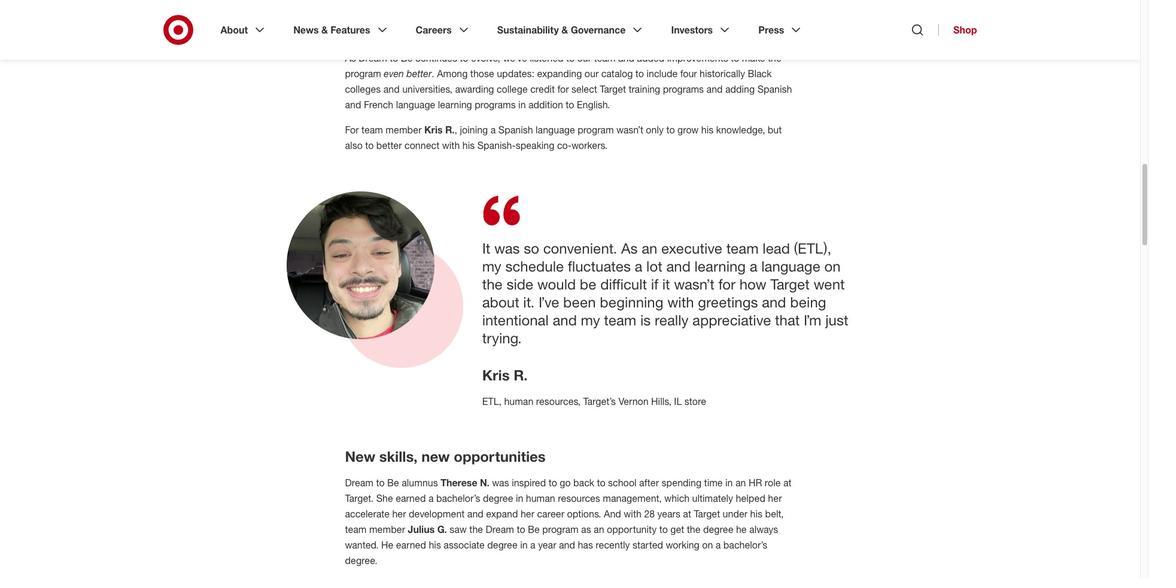 Task type: locate. For each thing, give the bounding box(es) containing it.
which
[[664, 493, 690, 505]]

team up wanted.
[[345, 524, 367, 536]]

convenient.
[[543, 239, 617, 257]]

il
[[674, 396, 682, 408]]

1 vertical spatial an
[[736, 477, 746, 489]]

about link
[[212, 14, 275, 45]]

in left year
[[520, 539, 528, 551]]

new
[[422, 448, 450, 466]]

1 horizontal spatial for
[[718, 275, 735, 293]]

language down universities,
[[396, 99, 435, 111]]

and down colleges
[[345, 99, 361, 111]]

degree down "under"
[[703, 524, 733, 536]]

0 vertical spatial bachelor's
[[436, 493, 480, 505]]

was right n.
[[492, 477, 509, 489]]

with inside it was so convenient. as an executive team lead (etl), my schedule fluctuates a lot and learning a language on the side would be difficult if it wasn't for how target went about it. i've been beginning with greetings and being intentional and my team is really appreciative that i'm just trying.
[[667, 293, 694, 311]]

target inside . among those updates: expanding our catalog to include four historically black colleges and universities, awarding college credit for select target training programs and adding spanish and french language learning programs in addition to english.
[[600, 83, 626, 95]]

2 vertical spatial with
[[624, 508, 641, 520]]

being
[[790, 293, 826, 311]]

and left has
[[559, 539, 575, 551]]

credit
[[530, 83, 555, 95]]

1 horizontal spatial her
[[521, 508, 535, 520]]

0 vertical spatial as
[[345, 52, 356, 64]]

earned for she
[[396, 493, 426, 505]]

2 horizontal spatial be
[[528, 524, 540, 536]]

the inside it was so convenient. as an executive team lead (etl), my schedule fluctuates a lot and learning a language on the side would be difficult if it wasn't for how target went about it. i've been beginning with greetings and being intentional and my team is really appreciative that i'm just trying.
[[482, 275, 502, 293]]

be inside saw the dream to be program as an opportunity to get the degree he always wanted. he earned his associate degree in a year and has recently started working on a bachelor's degree.
[[528, 524, 540, 536]]

0 vertical spatial wasn't
[[616, 124, 643, 136]]

an inside it was so convenient. as an executive team lead (etl), my schedule fluctuates a lot and learning a language on the side would be difficult if it wasn't for how target went about it. i've been beginning with greetings and being intentional and my team is really appreciative that i'm just trying.
[[641, 239, 657, 257]]

back
[[573, 477, 594, 489]]

and down would
[[552, 311, 577, 329]]

wasn't left only
[[616, 124, 643, 136]]

resources,
[[536, 396, 580, 408]]

1 & from the left
[[321, 24, 328, 36]]

2 vertical spatial dream
[[486, 524, 514, 536]]

0 vertical spatial human
[[504, 396, 533, 408]]

1 vertical spatial bachelor's
[[723, 539, 768, 551]]

with right "if"
[[667, 293, 694, 311]]

co-
[[557, 139, 572, 151]]

0 vertical spatial an
[[641, 239, 657, 257]]

my left "side"
[[482, 257, 501, 275]]

associate
[[444, 539, 485, 551]]

human up career
[[526, 493, 555, 505]]

side
[[506, 275, 533, 293]]

. among those updates: expanding our catalog to include four historically black colleges and universities, awarding college credit for select target training programs and adding spanish and french language learning programs in addition to english.
[[345, 68, 792, 111]]

0 horizontal spatial target
[[600, 83, 626, 95]]

dream up even
[[359, 52, 387, 64]]

wasn't inside it was so convenient. as an executive team lead (etl), my schedule fluctuates a lot and learning a language on the side would be difficult if it wasn't for how target went about it. i've been beginning with greetings and being intentional and my team is really appreciative that i'm just trying.
[[674, 275, 714, 293]]

.
[[432, 68, 434, 80]]

the right make
[[768, 52, 781, 64]]

1 horizontal spatial wasn't
[[674, 275, 714, 293]]

on right working
[[702, 539, 713, 551]]

team
[[594, 52, 616, 64], [361, 124, 383, 136], [726, 239, 758, 257], [604, 311, 636, 329], [345, 524, 367, 536]]

an
[[641, 239, 657, 257], [736, 477, 746, 489], [594, 524, 604, 536]]

dream down expand
[[486, 524, 514, 536]]

in inside saw the dream to be program as an opportunity to get the degree he always wanted. he earned his associate degree in a year and has recently started working on a bachelor's degree.
[[520, 539, 528, 551]]

member inside was inspired to go back to school after spending time in an hr role at target. she earned a bachelor's degree in human resources management, which ultimately helped her accelerate her development and expand her career options. and with 28 years at target under his belt, team member
[[369, 524, 405, 536]]

shop link
[[938, 24, 977, 36]]

program up colleges
[[345, 68, 381, 80]]

on inside it was so convenient. as an executive team lead (etl), my schedule fluctuates a lot and learning a language on the side would be difficult if it wasn't for how target went about it. i've been beginning with greetings and being intentional and my team is really appreciative that i'm just trying.
[[824, 257, 840, 275]]

target inside it was so convenient. as an executive team lead (etl), my schedule fluctuates a lot and learning a language on the side would be difficult if it wasn't for how target went about it. i've been beginning with greetings and being intentional and my team is really appreciative that i'm just trying.
[[770, 275, 809, 293]]

2 horizontal spatial language
[[761, 257, 820, 275]]

his right the grow
[[701, 124, 714, 136]]

1 horizontal spatial target
[[694, 508, 720, 520]]

dream up target.
[[345, 477, 373, 489]]

1 horizontal spatial as
[[621, 239, 637, 257]]

new
[[345, 448, 375, 466]]

1 vertical spatial my
[[581, 311, 600, 329]]

go
[[560, 477, 571, 489]]

0 vertical spatial member
[[386, 124, 422, 136]]

a left lead
[[749, 257, 757, 275]]

for left how
[[718, 275, 735, 293]]

kris up etl,
[[482, 366, 509, 384]]

1 vertical spatial language
[[536, 124, 575, 136]]

0 horizontal spatial wasn't
[[616, 124, 643, 136]]

0 horizontal spatial &
[[321, 24, 328, 36]]

and left expand
[[467, 508, 483, 520]]

& left the governance
[[562, 24, 568, 36]]

an left hr
[[736, 477, 746, 489]]

0 vertical spatial earned
[[396, 493, 426, 505]]

our up select
[[585, 68, 599, 80]]

julius
[[408, 524, 435, 536]]

for inside it was so convenient. as an executive team lead (etl), my schedule fluctuates a lot and learning a language on the side would be difficult if it wasn't for how target went about it. i've been beginning with greetings and being intentional and my team is really appreciative that i'm just trying.
[[718, 275, 735, 293]]

team left lead
[[726, 239, 758, 257]]

in down inspired
[[516, 493, 523, 505]]

1 horizontal spatial at
[[783, 477, 792, 489]]

1 horizontal spatial my
[[581, 311, 600, 329]]

to left get
[[659, 524, 668, 536]]

to up training
[[636, 68, 644, 80]]

language up co-
[[536, 124, 575, 136]]

my
[[482, 257, 501, 275], [581, 311, 600, 329]]

learning
[[438, 99, 472, 111], [694, 257, 745, 275]]

1 vertical spatial our
[[585, 68, 599, 80]]

saw the dream to be program as an opportunity to get the degree he always wanted. he earned his associate degree in a year and has recently started working on a bachelor's degree.
[[345, 524, 778, 567]]

(etl),
[[794, 239, 831, 257]]

etl,
[[482, 396, 501, 408]]

spanish
[[757, 83, 792, 95], [498, 124, 533, 136]]

r. down trying.
[[513, 366, 527, 384]]

2 earned from the top
[[396, 539, 426, 551]]

human
[[504, 396, 533, 408], [526, 493, 555, 505]]

his inside saw the dream to be program as an opportunity to get the degree he always wanted. he earned his associate degree in a year and has recently started working on a bachelor's degree.
[[429, 539, 441, 551]]

team up "catalog" at the top right of the page
[[594, 52, 616, 64]]

g.
[[437, 524, 447, 536]]

1 vertical spatial be
[[387, 477, 399, 489]]

about
[[221, 24, 248, 36]]

target down ultimately at right bottom
[[694, 508, 720, 520]]

2 vertical spatial target
[[694, 508, 720, 520]]

a right working
[[716, 539, 721, 551]]

to
[[390, 52, 398, 64], [460, 52, 468, 64], [566, 52, 575, 64], [731, 52, 739, 64], [636, 68, 644, 80], [566, 99, 574, 111], [666, 124, 675, 136], [365, 139, 374, 151], [376, 477, 385, 489], [549, 477, 557, 489], [597, 477, 605, 489], [517, 524, 525, 536], [659, 524, 668, 536]]

grow
[[678, 124, 699, 136]]

earned down dream to be alumnus therese n.
[[396, 493, 426, 505]]

as inside it was so convenient. as an executive team lead (etl), my schedule fluctuates a lot and learning a language on the side would be difficult if it wasn't for how target went about it. i've been beginning with greetings and being intentional and my team is really appreciative that i'm just trying.
[[621, 239, 637, 257]]

0 vertical spatial language
[[396, 99, 435, 111]]

and left the being
[[762, 293, 786, 311]]

he
[[381, 539, 393, 551]]

1 horizontal spatial bachelor's
[[723, 539, 768, 551]]

be up year
[[528, 524, 540, 536]]

2 horizontal spatial with
[[667, 293, 694, 311]]

under
[[723, 508, 748, 520]]

historically
[[700, 68, 745, 80]]

it was so convenient. as an executive team lead (etl), my schedule fluctuates a lot and learning a language on the side would be difficult if it wasn't for how target went about it. i've been beginning with greetings and being intentional and my team is really appreciative that i'm just trying.
[[482, 239, 848, 347]]

r. left joining
[[445, 124, 455, 136]]

0 vertical spatial be
[[401, 52, 413, 64]]

french
[[364, 99, 393, 111]]

julius g.
[[408, 524, 447, 536]]

his down g.
[[429, 539, 441, 551]]

bachelor's down the he
[[723, 539, 768, 551]]

college
[[497, 83, 528, 95]]

0 vertical spatial learning
[[438, 99, 472, 111]]

1 vertical spatial programs
[[475, 99, 516, 111]]

spanish down black
[[757, 83, 792, 95]]

program up workers. on the top
[[578, 124, 614, 136]]

programs
[[663, 83, 704, 95], [475, 99, 516, 111]]

2 horizontal spatial an
[[736, 477, 746, 489]]

investors link
[[663, 14, 740, 45]]

language
[[396, 99, 435, 111], [536, 124, 575, 136], [761, 257, 820, 275]]

wasn't right it
[[674, 275, 714, 293]]

1 horizontal spatial programs
[[663, 83, 704, 95]]

language inside , joining a spanish language program wasn't only to grow his knowledge, but also to better connect with his spanish-speaking co-workers.
[[536, 124, 575, 136]]

spanish up spanish-
[[498, 124, 533, 136]]

been
[[563, 293, 596, 311]]

appreciative
[[692, 311, 771, 329]]

1 vertical spatial as
[[621, 239, 637, 257]]

kris smiles at the camera while wearing a gray jacket and red shirt. image
[[286, 192, 434, 339]]

1 vertical spatial spanish
[[498, 124, 533, 136]]

in
[[518, 99, 526, 111], [725, 477, 733, 489], [516, 493, 523, 505], [520, 539, 528, 551]]

and
[[618, 52, 634, 64], [383, 83, 400, 95], [707, 83, 723, 95], [345, 99, 361, 111], [666, 257, 690, 275], [762, 293, 786, 311], [552, 311, 577, 329], [467, 508, 483, 520], [559, 539, 575, 551]]

a left year
[[530, 539, 535, 551]]

helped
[[736, 493, 765, 505]]

0 vertical spatial my
[[482, 257, 501, 275]]

on
[[824, 257, 840, 275], [702, 539, 713, 551]]

target down "catalog" at the top right of the page
[[600, 83, 626, 95]]

was inspired to go back to school after spending time in an hr role at target. she earned a bachelor's degree in human resources management, which ultimately helped her accelerate her development and expand her career options. and with 28 years at target under his belt, team member
[[345, 477, 792, 536]]

0 horizontal spatial spanish
[[498, 124, 533, 136]]

a inside was inspired to go back to school after spending time in an hr role at target. she earned a bachelor's degree in human resources management, which ultimately helped her accelerate her development and expand her career options. and with 28 years at target under his belt, team member
[[428, 493, 434, 505]]

program down career
[[542, 524, 579, 536]]

program for also
[[578, 124, 614, 136]]

dream
[[359, 52, 387, 64], [345, 477, 373, 489], [486, 524, 514, 536]]

1 horizontal spatial kris
[[482, 366, 509, 384]]

to left make
[[731, 52, 739, 64]]

1 vertical spatial better
[[376, 139, 402, 151]]

0 vertical spatial kris
[[424, 124, 443, 136]]

it.
[[523, 293, 534, 311]]

0 vertical spatial for
[[557, 83, 569, 95]]

as down features at the top
[[345, 52, 356, 64]]

1 vertical spatial was
[[492, 477, 509, 489]]

inspired
[[512, 477, 546, 489]]

1 horizontal spatial an
[[641, 239, 657, 257]]

1 vertical spatial for
[[718, 275, 735, 293]]

learning up greetings
[[694, 257, 745, 275]]

0 horizontal spatial better
[[376, 139, 402, 151]]

with
[[442, 139, 460, 151], [667, 293, 694, 311], [624, 508, 641, 520]]

0 vertical spatial program
[[345, 68, 381, 80]]

on up the being
[[824, 257, 840, 275]]

in down college
[[518, 99, 526, 111]]

to right only
[[666, 124, 675, 136]]

human right etl,
[[504, 396, 533, 408]]

her down the she
[[392, 508, 406, 520]]

the right saw
[[469, 524, 483, 536]]

and inside saw the dream to be program as an opportunity to get the degree he always wanted. he earned his associate degree in a year and has recently started working on a bachelor's degree.
[[559, 539, 575, 551]]

degree up expand
[[483, 493, 513, 505]]

0 horizontal spatial an
[[594, 524, 604, 536]]

how
[[739, 275, 766, 293]]

as
[[581, 524, 591, 536]]

really
[[654, 311, 688, 329]]

spanish-
[[477, 139, 516, 151]]

he
[[736, 524, 747, 536]]

earned inside was inspired to go back to school after spending time in an hr role at target. she earned a bachelor's degree in human resources management, which ultimately helped her accelerate her development and expand her career options. and with 28 years at target under his belt, team member
[[396, 493, 426, 505]]

an inside was inspired to go back to school after spending time in an hr role at target. she earned a bachelor's degree in human resources management, which ultimately helped her accelerate her development and expand her career options. and with 28 years at target under his belt, team member
[[736, 477, 746, 489]]

0 horizontal spatial for
[[557, 83, 569, 95]]

an right as
[[594, 524, 604, 536]]

0 vertical spatial r.
[[445, 124, 455, 136]]

for down expanding
[[557, 83, 569, 95]]

2 vertical spatial language
[[761, 257, 820, 275]]

my down be
[[581, 311, 600, 329]]

bachelor's inside saw the dream to be program as an opportunity to get the degree he always wanted. he earned his associate degree in a year and has recently started working on a bachelor's degree.
[[723, 539, 768, 551]]

1 vertical spatial r.
[[513, 366, 527, 384]]

n.
[[480, 477, 490, 489]]

was inside it was so convenient. as an executive team lead (etl), my schedule fluctuates a lot and learning a language on the side would be difficult if it wasn't for how target went about it. i've been beginning with greetings and being intentional and my team is really appreciative that i'm just trying.
[[494, 239, 520, 257]]

degree for bachelor's
[[487, 539, 518, 551]]

0 horizontal spatial r.
[[445, 124, 455, 136]]

1 vertical spatial target
[[770, 275, 809, 293]]

careers
[[416, 24, 452, 36]]

degree down expand
[[487, 539, 518, 551]]

bachelor's down therese
[[436, 493, 480, 505]]

2 vertical spatial program
[[542, 524, 579, 536]]

to down expand
[[517, 524, 525, 536]]

a up spanish-
[[491, 124, 496, 136]]

0 vertical spatial degree
[[483, 493, 513, 505]]

and up "catalog" at the top right of the page
[[618, 52, 634, 64]]

in inside . among those updates: expanding our catalog to include four historically black colleges and universities, awarding college credit for select target training programs and adding spanish and french language learning programs in addition to english.
[[518, 99, 526, 111]]

the right get
[[687, 524, 701, 536]]

1 vertical spatial earned
[[396, 539, 426, 551]]

0 horizontal spatial with
[[442, 139, 460, 151]]

human inside was inspired to go back to school after spending time in an hr role at target. she earned a bachelor's degree in human resources management, which ultimately helped her accelerate her development and expand her career options. and with 28 years at target under his belt, team member
[[526, 493, 555, 505]]

0 horizontal spatial my
[[482, 257, 501, 275]]

degree
[[483, 493, 513, 505], [703, 524, 733, 536], [487, 539, 518, 551]]

1 vertical spatial learning
[[694, 257, 745, 275]]

0 horizontal spatial at
[[683, 508, 691, 520]]

0 vertical spatial with
[[442, 139, 460, 151]]

member up connect
[[386, 124, 422, 136]]

earned inside saw the dream to be program as an opportunity to get the degree he always wanted. he earned his associate degree in a year and has recently started working on a bachelor's degree.
[[396, 539, 426, 551]]

at right years on the right bottom of page
[[683, 508, 691, 520]]

his down helped
[[750, 508, 763, 520]]

0 vertical spatial was
[[494, 239, 520, 257]]

degree inside was inspired to go back to school after spending time in an hr role at target. she earned a bachelor's degree in human resources management, which ultimately helped her accelerate her development and expand her career options. and with 28 years at target under his belt, team member
[[483, 493, 513, 505]]

to up the she
[[376, 477, 385, 489]]

an inside saw the dream to be program as an opportunity to get the degree he always wanted. he earned his associate degree in a year and has recently started working on a bachelor's degree.
[[594, 524, 604, 536]]

to up expanding
[[566, 52, 575, 64]]

universities,
[[402, 83, 452, 95]]

bachelor's
[[436, 493, 480, 505], [723, 539, 768, 551]]

1 vertical spatial human
[[526, 493, 555, 505]]

0 horizontal spatial programs
[[475, 99, 516, 111]]

1 horizontal spatial spanish
[[757, 83, 792, 95]]

0 vertical spatial programs
[[663, 83, 704, 95]]

a inside , joining a spanish language program wasn't only to grow his knowledge, but also to better connect with his spanish-speaking co-workers.
[[491, 124, 496, 136]]

0 horizontal spatial on
[[702, 539, 713, 551]]

1 horizontal spatial &
[[562, 24, 568, 36]]

2 & from the left
[[562, 24, 568, 36]]

1 vertical spatial wasn't
[[674, 275, 714, 293]]

and down even
[[383, 83, 400, 95]]

be
[[401, 52, 413, 64], [387, 477, 399, 489], [528, 524, 540, 536]]

news
[[293, 24, 319, 36]]

1 horizontal spatial language
[[536, 124, 575, 136]]

fluctuates
[[568, 257, 630, 275]]

as left lot
[[621, 239, 637, 257]]

r.
[[445, 124, 455, 136], [513, 366, 527, 384]]

the left "side"
[[482, 275, 502, 293]]

1 horizontal spatial be
[[401, 52, 413, 64]]

0 vertical spatial at
[[783, 477, 792, 489]]

learning down 'awarding'
[[438, 99, 472, 111]]

0 horizontal spatial as
[[345, 52, 356, 64]]

0 vertical spatial better
[[407, 68, 432, 80]]

a up development
[[428, 493, 434, 505]]

programs down college
[[475, 99, 516, 111]]

1 vertical spatial with
[[667, 293, 694, 311]]

2 vertical spatial degree
[[487, 539, 518, 551]]

evolve,
[[471, 52, 500, 64]]

1 horizontal spatial learning
[[694, 257, 745, 275]]

2 vertical spatial be
[[528, 524, 540, 536]]

0 vertical spatial our
[[577, 52, 591, 64]]

target up that
[[770, 275, 809, 293]]

1 earned from the top
[[396, 493, 426, 505]]

& for sustainability
[[562, 24, 568, 36]]

0 vertical spatial on
[[824, 257, 840, 275]]

spanish inside . among those updates: expanding our catalog to include four historically black colleges and universities, awarding college credit for select target training programs and adding spanish and french language learning programs in addition to english.
[[757, 83, 792, 95]]

program inside saw the dream to be program as an opportunity to get the degree he always wanted. he earned his associate degree in a year and has recently started working on a bachelor's degree.
[[542, 524, 579, 536]]

0 horizontal spatial language
[[396, 99, 435, 111]]

0 vertical spatial dream
[[359, 52, 387, 64]]

with down management,
[[624, 508, 641, 520]]

at right role
[[783, 477, 792, 489]]

his
[[701, 124, 714, 136], [462, 139, 475, 151], [750, 508, 763, 520], [429, 539, 441, 551]]

1 vertical spatial program
[[578, 124, 614, 136]]

her left career
[[521, 508, 535, 520]]

with down ,
[[442, 139, 460, 151]]

program inside , joining a spanish language program wasn't only to grow his knowledge, but also to better connect with his spanish-speaking co-workers.
[[578, 124, 614, 136]]

language up the being
[[761, 257, 820, 275]]

the
[[768, 52, 781, 64], [482, 275, 502, 293], [469, 524, 483, 536], [687, 524, 701, 536]]

team left the is
[[604, 311, 636, 329]]

to right also
[[365, 139, 374, 151]]

1 vertical spatial on
[[702, 539, 713, 551]]

program for he
[[542, 524, 579, 536]]

0 vertical spatial target
[[600, 83, 626, 95]]

0 horizontal spatial bachelor's
[[436, 493, 480, 505]]

kris
[[424, 124, 443, 136], [482, 366, 509, 384]]

dream inside saw the dream to be program as an opportunity to get the degree he always wanted. he earned his associate degree in a year and has recently started working on a bachelor's degree.
[[486, 524, 514, 536]]

with inside , joining a spanish language program wasn't only to grow his knowledge, but also to better connect with his spanish-speaking co-workers.
[[442, 139, 460, 151]]

earned down julius
[[396, 539, 426, 551]]

0 vertical spatial spanish
[[757, 83, 792, 95]]

1 vertical spatial at
[[683, 508, 691, 520]]

& right news
[[321, 24, 328, 36]]

be up even better
[[401, 52, 413, 64]]

was right it
[[494, 239, 520, 257]]

his inside was inspired to go back to school after spending time in an hr role at target. she earned a bachelor's degree in human resources management, which ultimately helped her accelerate her development and expand her career options. and with 28 years at target under his belt, team member
[[750, 508, 763, 520]]

1 horizontal spatial on
[[824, 257, 840, 275]]



Task type: vqa. For each thing, say whether or not it's contained in the screenshot.
language to the bottom
yes



Task type: describe. For each thing, give the bounding box(es) containing it.
team inside was inspired to go back to school after spending time in an hr role at target. she earned a bachelor's degree in human resources management, which ultimately helped her accelerate her development and expand her career options. and with 28 years at target under his belt, team member
[[345, 524, 367, 536]]

resources
[[558, 493, 600, 505]]

, joining a spanish language program wasn't only to grow his knowledge, but also to better connect with his spanish-speaking co-workers.
[[345, 124, 782, 151]]

and inside was inspired to go back to school after spending time in an hr role at target. she earned a bachelor's degree in human resources management, which ultimately helped her accelerate her development and expand her career options. and with 28 years at target under his belt, team member
[[467, 508, 483, 520]]

training
[[629, 83, 660, 95]]

ultimately
[[692, 493, 733, 505]]

team-
[[345, 23, 387, 41]]

1 vertical spatial kris
[[482, 366, 509, 384]]

degree.
[[345, 555, 377, 567]]

get
[[671, 524, 684, 536]]

careers link
[[407, 14, 479, 45]]

earned for he
[[396, 539, 426, 551]]

our inside as dream to be continues to evolve, we've listened to our team and added improvements to make the program
[[577, 52, 591, 64]]

a left lot
[[634, 257, 642, 275]]

lot
[[646, 257, 662, 275]]

learning inside it was so convenient. as an executive team lead (etl), my schedule fluctuates a lot and learning a language on the side would be difficult if it wasn't for how target went about it. i've been beginning with greetings and being intentional and my team is really appreciative that i'm just trying.
[[694, 257, 745, 275]]

if
[[651, 275, 658, 293]]

it
[[482, 239, 490, 257]]

has
[[578, 539, 593, 551]]

as inside as dream to be continues to evolve, we've listened to our team and added improvements to make the program
[[345, 52, 356, 64]]

sustainability
[[497, 24, 559, 36]]

management,
[[603, 493, 662, 505]]

to up even
[[390, 52, 398, 64]]

updates:
[[497, 68, 534, 80]]

awarding
[[455, 83, 494, 95]]

the inside as dream to be continues to evolve, we've listened to our team and added improvements to make the program
[[768, 52, 781, 64]]

expand
[[486, 508, 518, 520]]

team right for
[[361, 124, 383, 136]]

in right time
[[725, 477, 733, 489]]

and
[[604, 508, 621, 520]]

his down joining
[[462, 139, 475, 151]]

to up among at the left of the page
[[460, 52, 468, 64]]

investors
[[671, 24, 713, 36]]

team inside as dream to be continues to evolve, we've listened to our team and added improvements to make the program
[[594, 52, 616, 64]]

with inside was inspired to go back to school after spending time in an hr role at target. she earned a bachelor's degree in human resources management, which ultimately helped her accelerate her development and expand her career options. and with 28 years at target under his belt, team member
[[624, 508, 641, 520]]

sustainability & governance
[[497, 24, 626, 36]]

she
[[376, 493, 393, 505]]

dream inside as dream to be continues to evolve, we've listened to our team and added improvements to make the program
[[359, 52, 387, 64]]

we've
[[503, 52, 527, 64]]

difficult
[[600, 275, 647, 293]]

language inside it was so convenient. as an executive team lead (etl), my schedule fluctuates a lot and learning a language on the side would be difficult if it wasn't for how target went about it. i've been beginning with greetings and being intentional and my team is really appreciative that i'm just trying.
[[761, 257, 820, 275]]

so
[[524, 239, 539, 257]]

hr
[[749, 477, 762, 489]]

for inside . among those updates: expanding our catalog to include four historically black colleges and universities, awarding college credit for select target training programs and adding spanish and french language learning programs in addition to english.
[[557, 83, 569, 95]]

speaking
[[516, 139, 554, 151]]

went
[[813, 275, 845, 293]]

focused
[[387, 23, 442, 41]]

1 vertical spatial degree
[[703, 524, 733, 536]]

for team member kris r.
[[345, 124, 455, 136]]

role
[[765, 477, 781, 489]]

1 horizontal spatial better
[[407, 68, 432, 80]]

that
[[775, 311, 800, 329]]

better inside , joining a spanish language program wasn't only to grow his knowledge, but also to better connect with his spanish-speaking co-workers.
[[376, 139, 402, 151]]

beginning
[[600, 293, 663, 311]]

years
[[657, 508, 680, 520]]

team-focused enhancements
[[345, 23, 547, 41]]

i'm
[[804, 311, 821, 329]]

as dream to be continues to evolve, we've listened to our team and added improvements to make the program
[[345, 52, 781, 80]]

enhancements
[[446, 23, 547, 41]]

would
[[537, 275, 576, 293]]

press
[[758, 24, 784, 36]]

english.
[[577, 99, 610, 111]]

include
[[647, 68, 678, 80]]

learning inside . among those updates: expanding our catalog to include four historically black colleges and universities, awarding college credit for select target training programs and adding spanish and french language learning programs in addition to english.
[[438, 99, 472, 111]]

make
[[742, 52, 765, 64]]

degree for development
[[483, 493, 513, 505]]

wanted.
[[345, 539, 379, 551]]

1 horizontal spatial r.
[[513, 366, 527, 384]]

options.
[[567, 508, 601, 520]]

to down select
[[566, 99, 574, 111]]

spanish inside , joining a spanish language program wasn't only to grow his knowledge, but also to better connect with his spanish-speaking co-workers.
[[498, 124, 533, 136]]

expanding
[[537, 68, 582, 80]]

opportunities
[[454, 448, 546, 466]]

continues
[[415, 52, 457, 64]]

,
[[455, 124, 457, 136]]

for
[[345, 124, 359, 136]]

catalog
[[601, 68, 633, 80]]

career
[[537, 508, 564, 520]]

news & features link
[[285, 14, 398, 45]]

dream to be alumnus therese n.
[[345, 477, 490, 489]]

accelerate
[[345, 508, 390, 520]]

vernon
[[618, 396, 648, 408]]

four
[[680, 68, 697, 80]]

and down historically
[[707, 83, 723, 95]]

bachelor's inside was inspired to go back to school after spending time in an hr role at target. she earned a bachelor's degree in human resources management, which ultimately helped her accelerate her development and expand her career options. and with 28 years at target under his belt, team member
[[436, 493, 480, 505]]

those
[[470, 68, 494, 80]]

knowledge,
[[716, 124, 765, 136]]

& for news
[[321, 24, 328, 36]]

0 horizontal spatial kris
[[424, 124, 443, 136]]

to left the go
[[549, 477, 557, 489]]

program inside as dream to be continues to evolve, we've listened to our team and added improvements to make the program
[[345, 68, 381, 80]]

news & features
[[293, 24, 370, 36]]

press link
[[750, 14, 812, 45]]

28
[[644, 508, 655, 520]]

addition
[[528, 99, 563, 111]]

about
[[482, 293, 519, 311]]

governance
[[571, 24, 626, 36]]

on inside saw the dream to be program as an opportunity to get the degree he always wanted. he earned his associate degree in a year and has recently started working on a bachelor's degree.
[[702, 539, 713, 551]]

language inside . among those updates: expanding our catalog to include four historically black colleges and universities, awarding college credit for select target training programs and adding spanish and french language learning programs in addition to english.
[[396, 99, 435, 111]]

development
[[409, 508, 465, 520]]

added
[[637, 52, 665, 64]]

adding
[[725, 83, 755, 95]]

saw
[[450, 524, 467, 536]]

target.
[[345, 493, 374, 505]]

1 vertical spatial dream
[[345, 477, 373, 489]]

opportunity
[[607, 524, 657, 536]]

year
[[538, 539, 556, 551]]

wasn't inside , joining a spanish language program wasn't only to grow his knowledge, but also to better connect with his spanish-speaking co-workers.
[[616, 124, 643, 136]]

our inside . among those updates: expanding our catalog to include four historically black colleges and universities, awarding college credit for select target training programs and adding spanish and french language learning programs in addition to english.
[[585, 68, 599, 80]]

connect
[[405, 139, 439, 151]]

started
[[633, 539, 663, 551]]

2 horizontal spatial her
[[768, 493, 782, 505]]

trying.
[[482, 329, 521, 347]]

alumnus
[[402, 477, 438, 489]]

target inside was inspired to go back to school after spending time in an hr role at target. she earned a bachelor's degree in human resources management, which ultimately helped her accelerate her development and expand her career options. and with 28 years at target under his belt, team member
[[694, 508, 720, 520]]

be inside as dream to be continues to evolve, we've listened to our team and added improvements to make the program
[[401, 52, 413, 64]]

to right back
[[597, 477, 605, 489]]

also
[[345, 139, 363, 151]]

and right lot
[[666, 257, 690, 275]]

greetings
[[698, 293, 758, 311]]

0 horizontal spatial her
[[392, 508, 406, 520]]

0 horizontal spatial be
[[387, 477, 399, 489]]

and inside as dream to be continues to evolve, we've listened to our team and added improvements to make the program
[[618, 52, 634, 64]]

was inside was inspired to go back to school after spending time in an hr role at target. she earned a bachelor's degree in human resources management, which ultimately helped her accelerate her development and expand her career options. and with 28 years at target under his belt, team member
[[492, 477, 509, 489]]



